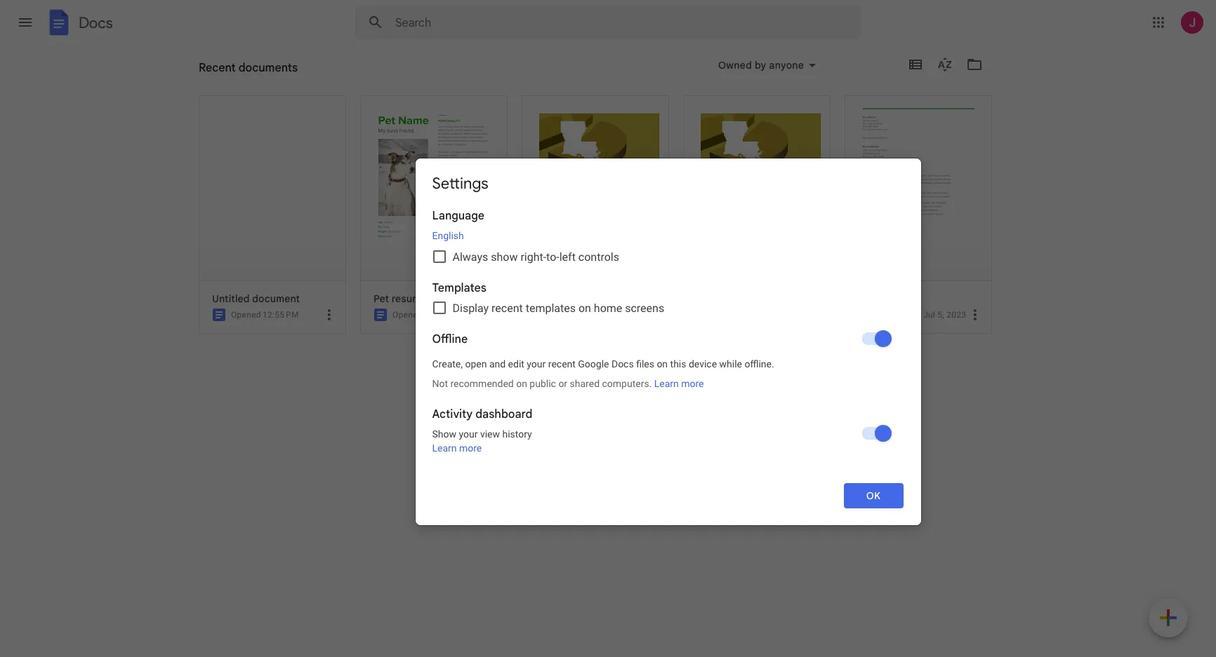 Task type: locate. For each thing, give the bounding box(es) containing it.
screens
[[625, 302, 664, 315]]

1 horizontal spatial docs
[[612, 358, 634, 370]]

0 vertical spatial more
[[681, 378, 704, 389]]

recent inside heading
[[199, 61, 236, 75]]

your inside show your view history learn more
[[459, 429, 478, 440]]

opened down untitled document
[[231, 310, 261, 320]]

documents
[[239, 61, 298, 75], [234, 67, 285, 79]]

dashboard
[[476, 408, 533, 422]]

last opened by me aug 1, 2023 element
[[586, 310, 632, 320]]

documents inside heading
[[239, 61, 298, 75]]

recent right display
[[492, 302, 523, 315]]

learn more link down 'show'
[[432, 443, 482, 454]]

language english
[[432, 209, 484, 241]]

not
[[432, 378, 448, 389]]

recent documents
[[199, 61, 298, 75], [199, 67, 285, 79]]

learn down this
[[654, 378, 679, 389]]

docs
[[79, 13, 113, 32], [612, 358, 634, 370]]

1 vertical spatial your
[[459, 429, 478, 440]]

0 horizontal spatial 2023
[[612, 310, 632, 320]]

2023
[[612, 310, 632, 320], [947, 310, 966, 320]]

1 horizontal spatial 2023
[[947, 310, 966, 320]]

document
[[252, 293, 300, 305]]

more down the view
[[459, 443, 482, 454]]

opened aug 1, 2023
[[554, 310, 632, 320]]

2 horizontal spatial on
[[657, 358, 668, 370]]

1 vertical spatial more
[[459, 443, 482, 454]]

2 2023 from the left
[[947, 310, 966, 320]]

last opened by me jul 5, 2023 element
[[923, 310, 966, 320]]

opened jul 5, 2023
[[892, 310, 966, 320]]

learn more link down this
[[654, 378, 704, 389]]

opened
[[231, 310, 261, 320], [393, 310, 423, 320], [554, 310, 584, 320], [892, 310, 922, 320]]

right-
[[521, 250, 546, 264]]

2023_la_survey_1_report
[[535, 293, 651, 305]]

opened inside pet resume option
[[393, 310, 423, 320]]

on down edit on the left bottom
[[516, 378, 527, 389]]

1 vertical spatial learn
[[432, 443, 457, 454]]

show
[[432, 429, 456, 440]]

display recent templates on home screens
[[453, 302, 664, 315]]

create,
[[432, 358, 463, 370]]

jul
[[923, 310, 935, 320]]

your right edit on the left bottom
[[527, 358, 546, 370]]

pet resume
[[374, 293, 427, 305]]

1 recent documents from the top
[[199, 61, 298, 75]]

opened down the letter google docs element
[[892, 310, 922, 320]]

show
[[491, 250, 518, 264]]

resume
[[392, 293, 427, 305]]

on
[[579, 302, 591, 315], [657, 358, 668, 370], [516, 378, 527, 389]]

1 opened from the left
[[231, 310, 261, 320]]

your left the view
[[459, 429, 478, 440]]

1 horizontal spatial learn more link
[[654, 378, 704, 389]]

on left '1,'
[[579, 302, 591, 315]]

1 horizontal spatial more
[[681, 378, 704, 389]]

on left this
[[657, 358, 668, 370]]

recent
[[492, 302, 523, 315], [548, 358, 576, 370]]

0 vertical spatial recent
[[492, 302, 523, 315]]

and
[[489, 358, 506, 370]]

your
[[527, 358, 546, 370], [459, 429, 478, 440]]

recent up or at the bottom
[[548, 358, 576, 370]]

offline
[[432, 332, 468, 347]]

None search field
[[355, 6, 861, 39]]

1 vertical spatial learn more link
[[432, 443, 482, 454]]

0 vertical spatial docs
[[79, 13, 113, 32]]

2023 inside 'option'
[[947, 310, 966, 320]]

1 horizontal spatial option
[[838, 0, 992, 658]]

recent documents list box
[[195, 0, 1006, 658]]

0 horizontal spatial learn
[[432, 443, 457, 454]]

more
[[681, 378, 704, 389], [459, 443, 482, 454]]

12:51 pm
[[424, 310, 460, 320]]

recent
[[199, 61, 236, 75], [199, 67, 231, 79]]

device
[[689, 358, 717, 370]]

learn down 'show'
[[432, 443, 457, 454]]

0 horizontal spatial option
[[680, 95, 831, 658]]

2023 inside option
[[612, 310, 632, 320]]

templates
[[432, 281, 487, 295]]

2 recent documents from the top
[[199, 67, 285, 79]]

settings heading
[[432, 174, 488, 193]]

computers.
[[602, 378, 652, 389]]

templates
[[526, 302, 576, 315]]

0 vertical spatial your
[[527, 358, 546, 370]]

0 horizontal spatial learn more link
[[432, 443, 482, 454]]

4 opened from the left
[[892, 310, 922, 320]]

edit
[[508, 358, 524, 370]]

opened inside the "2023_la_survey_1_report" option
[[554, 310, 584, 320]]

learn more link
[[654, 378, 704, 389], [432, 443, 482, 454]]

last opened by me 12:55 pm element
[[263, 310, 299, 320]]

2023 for opened aug 1, 2023
[[612, 310, 632, 320]]

2023 for opened jul 5, 2023
[[947, 310, 966, 320]]

learn
[[654, 378, 679, 389], [432, 443, 457, 454]]

0 horizontal spatial your
[[459, 429, 478, 440]]

0 vertical spatial on
[[579, 302, 591, 315]]

opened 12:51 pm
[[393, 310, 460, 320]]

option containing opened
[[838, 0, 992, 658]]

google
[[578, 358, 609, 370]]

settings dialog
[[415, 158, 922, 526]]

opened left aug
[[554, 310, 584, 320]]

home
[[594, 302, 622, 315]]

3 opened from the left
[[554, 310, 584, 320]]

2023 right '1,'
[[612, 310, 632, 320]]

option
[[838, 0, 992, 658], [680, 95, 831, 658]]

1 recent from the top
[[199, 61, 236, 75]]

1 horizontal spatial learn
[[654, 378, 679, 389]]

0 vertical spatial learn
[[654, 378, 679, 389]]

2023 right 5,
[[947, 310, 966, 320]]

1 horizontal spatial recent
[[548, 358, 576, 370]]

opened down resume
[[393, 310, 423, 320]]

0 horizontal spatial on
[[516, 378, 527, 389]]

option inside recent documents list box
[[680, 95, 831, 658]]

pet resume google docs element
[[374, 293, 501, 305]]

1 vertical spatial docs
[[612, 358, 634, 370]]

opened inside untitled document option
[[231, 310, 261, 320]]

docs inside the settings dialog
[[612, 358, 634, 370]]

0 horizontal spatial recent
[[492, 302, 523, 315]]

letter google docs element
[[858, 293, 986, 305]]

1 2023 from the left
[[612, 310, 632, 320]]

2 opened from the left
[[393, 310, 423, 320]]

more down device at the bottom
[[681, 378, 704, 389]]

2 vertical spatial on
[[516, 378, 527, 389]]

0 vertical spatial learn more link
[[654, 378, 704, 389]]

1 vertical spatial on
[[657, 358, 668, 370]]

opened for 2023_la_survey_1_report
[[554, 310, 584, 320]]

english
[[432, 230, 464, 241]]

0 horizontal spatial more
[[459, 443, 482, 454]]



Task type: vqa. For each thing, say whether or not it's contained in the screenshot.
Report a problem to Google icon on the left bottom of the page
no



Task type: describe. For each thing, give the bounding box(es) containing it.
2023_la_survey_1_report google docs element
[[535, 293, 663, 305]]

activity dashboard
[[432, 408, 533, 422]]

1 horizontal spatial on
[[579, 302, 591, 315]]

untitled
[[212, 293, 250, 305]]

recommended
[[450, 378, 514, 389]]

view
[[480, 429, 500, 440]]

Display recent templates on home screens checkbox
[[433, 302, 446, 314]]

create new document image
[[1149, 599, 1188, 641]]

activity
[[432, 408, 473, 422]]

or
[[558, 378, 567, 389]]

to-
[[546, 250, 559, 264]]

always
[[453, 250, 488, 264]]

pet
[[374, 293, 389, 305]]

history
[[502, 429, 532, 440]]

offline.
[[745, 358, 774, 370]]

public
[[530, 378, 556, 389]]

1 vertical spatial recent
[[548, 358, 576, 370]]

ok
[[866, 490, 881, 502]]

0 horizontal spatial docs
[[79, 13, 113, 32]]

docs link
[[45, 8, 113, 39]]

settings
[[432, 174, 488, 193]]

opened for pet resume
[[393, 310, 423, 320]]

left
[[559, 250, 576, 264]]

2023_la_survey_1_report option
[[518, 95, 669, 658]]

language
[[432, 209, 484, 223]]

pet resume option
[[357, 95, 508, 658]]

shared
[[570, 378, 600, 389]]

display
[[453, 302, 489, 315]]

ok button
[[844, 483, 903, 509]]

controls
[[578, 250, 619, 264]]

opened for untitled document
[[231, 310, 261, 320]]

untitled document google docs element
[[212, 293, 340, 305]]

aug
[[586, 310, 601, 320]]

always show right-to-left controls
[[453, 250, 619, 264]]

5,
[[938, 310, 944, 320]]

last opened by me 12:51 pm element
[[424, 310, 460, 320]]

12:55 pm
[[263, 310, 299, 320]]

this
[[670, 358, 686, 370]]

recent documents heading
[[199, 45, 298, 90]]

learn more link for show your view history learn more
[[432, 443, 482, 454]]

learn more link for not recommended on public or shared computers. learn more
[[654, 378, 704, 389]]

Always show right-to-left controls checkbox
[[433, 250, 446, 263]]

search image
[[362, 8, 390, 37]]

opened 12:55 pm
[[231, 310, 299, 320]]

not recommended on public or shared computers. learn more
[[432, 378, 704, 389]]

english link
[[432, 230, 464, 241]]

files
[[636, 358, 654, 370]]

1,
[[603, 310, 610, 320]]

while
[[719, 358, 742, 370]]

open
[[465, 358, 487, 370]]

more inside show your view history learn more
[[459, 443, 482, 454]]

untitled document option
[[195, 95, 346, 658]]

untitled document
[[212, 293, 300, 305]]

learn inside show your view history learn more
[[432, 443, 457, 454]]

1 horizontal spatial your
[[527, 358, 546, 370]]

2 recent from the top
[[199, 67, 231, 79]]

show your view history learn more
[[432, 429, 532, 454]]

create, open and edit your recent google docs files on this device while offline.
[[432, 358, 774, 370]]



